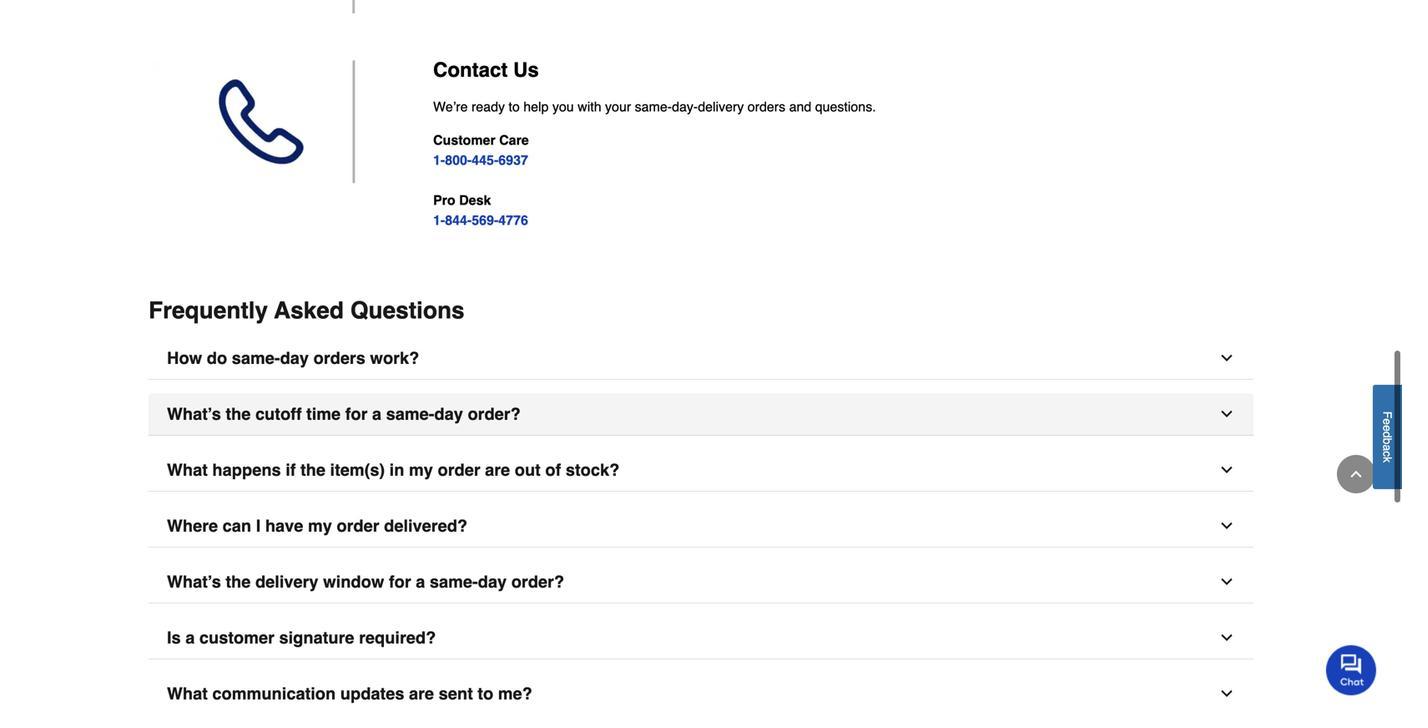 Task type: vqa. For each thing, say whether or not it's contained in the screenshot.
Fi
no



Task type: describe. For each thing, give the bounding box(es) containing it.
how do same-day orders work? button
[[149, 337, 1254, 380]]

chevron down image for work?
[[1219, 350, 1236, 367]]

a for time
[[372, 405, 382, 424]]

order? for what's the delivery window for a same-day order?
[[512, 572, 564, 592]]

is a customer signature required?
[[167, 628, 436, 648]]

1 horizontal spatial to
[[509, 99, 520, 115]]

day inside how do same-day orders work? button
[[280, 349, 309, 368]]

updates
[[340, 684, 404, 704]]

a right is
[[186, 628, 195, 648]]

desk
[[459, 193, 491, 208]]

same- right your
[[635, 99, 672, 115]]

what's the delivery window for a same-day order?
[[167, 572, 564, 592]]

what's for what's the delivery window for a same-day order?
[[167, 572, 221, 592]]

c
[[1381, 451, 1395, 457]]

1 vertical spatial order
[[337, 517, 380, 536]]

2 e from the top
[[1381, 425, 1395, 432]]

contact
[[433, 59, 508, 82]]

for for time
[[345, 405, 368, 424]]

0 vertical spatial are
[[485, 461, 510, 480]]

where can i have my order delivered? button
[[149, 505, 1254, 548]]

how
[[167, 349, 202, 368]]

chevron down image for a
[[1219, 574, 1236, 590]]

what's the delivery window for a same-day order? button
[[149, 561, 1254, 604]]

f e e d b a c k button
[[1373, 385, 1403, 489]]

what's the cutoff time for a same-day order?
[[167, 405, 521, 424]]

f
[[1381, 412, 1395, 419]]

same- inside what's the cutoff time for a same-day order? button
[[386, 405, 435, 424]]

we're
[[433, 99, 468, 115]]

pro
[[433, 193, 456, 208]]

800-
[[445, 152, 472, 168]]

i
[[256, 517, 261, 536]]

the inside button
[[301, 461, 326, 480]]

your
[[605, 99, 631, 115]]

chevron down image for order?
[[1219, 406, 1236, 423]]

ready
[[472, 99, 505, 115]]

care
[[499, 132, 529, 148]]

445-
[[472, 152, 499, 168]]

an illustration of a dark blue package with a light blue lowe's pagoda and light blue packing tape. image
[[152, 0, 407, 13]]

d
[[1381, 432, 1395, 438]]

what communication updates are sent to me? button
[[149, 673, 1254, 707]]

happens
[[212, 461, 281, 480]]

with
[[578, 99, 602, 115]]

customer care
[[433, 132, 529, 148]]

how do same-day orders work?
[[167, 349, 419, 368]]

you
[[553, 99, 574, 115]]

k
[[1381, 457, 1395, 463]]

1-800-445-6937 link
[[433, 152, 528, 168]]

0 vertical spatial delivery
[[698, 99, 744, 115]]

questions
[[350, 297, 465, 324]]

chevron down image for are
[[1219, 462, 1236, 479]]

questions.
[[815, 99, 876, 115]]

can
[[223, 517, 251, 536]]

569-
[[472, 213, 499, 228]]

chevron down image for order
[[1219, 518, 1236, 534]]

contact us
[[433, 59, 539, 82]]

day for time
[[435, 405, 463, 424]]

for for window
[[389, 572, 411, 592]]

844-
[[445, 213, 472, 228]]

chevron down image inside is a customer signature required? button
[[1219, 630, 1236, 646]]

same- inside the what's the delivery window for a same-day order? button
[[430, 572, 478, 592]]

0 horizontal spatial my
[[308, 517, 332, 536]]



Task type: locate. For each thing, give the bounding box(es) containing it.
2 vertical spatial the
[[226, 572, 251, 592]]

1 vertical spatial the
[[301, 461, 326, 480]]

for right time on the left of page
[[345, 405, 368, 424]]

2 vertical spatial day
[[478, 572, 507, 592]]

orders inside button
[[314, 349, 366, 368]]

1 chevron down image from the top
[[1219, 406, 1236, 423]]

what happens if the item(s) in my order are out of stock?
[[167, 461, 620, 480]]

0 vertical spatial order?
[[468, 405, 521, 424]]

where
[[167, 517, 218, 536]]

1 vertical spatial what
[[167, 684, 208, 704]]

1 vertical spatial order?
[[512, 572, 564, 592]]

pro desk 1-844-569-4776
[[433, 193, 528, 228]]

required?
[[359, 628, 436, 648]]

orders
[[748, 99, 786, 115], [314, 349, 366, 368]]

orders left work?
[[314, 349, 366, 368]]

what up where
[[167, 461, 208, 480]]

sent
[[439, 684, 473, 704]]

to left help
[[509, 99, 520, 115]]

1 e from the top
[[1381, 419, 1395, 425]]

0 horizontal spatial orders
[[314, 349, 366, 368]]

customer
[[199, 628, 275, 648]]

do
[[207, 349, 227, 368]]

delivery
[[698, 99, 744, 115], [255, 572, 319, 592]]

chevron down image
[[1219, 350, 1236, 367], [1219, 518, 1236, 534], [1219, 574, 1236, 590], [1219, 630, 1236, 646]]

0 horizontal spatial for
[[345, 405, 368, 424]]

customer
[[433, 132, 496, 148]]

work?
[[370, 349, 419, 368]]

delivery down have
[[255, 572, 319, 592]]

1 vertical spatial orders
[[314, 349, 366, 368]]

2 horizontal spatial day
[[478, 572, 507, 592]]

are left 'sent'
[[409, 684, 434, 704]]

frequently
[[149, 297, 268, 324]]

chat invite button image
[[1327, 645, 1378, 696]]

1- down pro in the left of the page
[[433, 213, 445, 228]]

0 vertical spatial orders
[[748, 99, 786, 115]]

1- inside pro desk 1-844-569-4776
[[433, 213, 445, 228]]

0 vertical spatial to
[[509, 99, 520, 115]]

the for delivery
[[226, 572, 251, 592]]

what's down how
[[167, 405, 221, 424]]

1 horizontal spatial orders
[[748, 99, 786, 115]]

we're ready to help you with your same-day-delivery orders and questions.
[[433, 99, 876, 115]]

3 chevron down image from the top
[[1219, 686, 1236, 702]]

2 what from the top
[[167, 684, 208, 704]]

item(s)
[[330, 461, 385, 480]]

1 what's from the top
[[167, 405, 221, 424]]

1 vertical spatial my
[[308, 517, 332, 536]]

have
[[265, 517, 303, 536]]

delivered?
[[384, 517, 468, 536]]

chevron down image inside "what happens if the item(s) in my order are out of stock?" button
[[1219, 462, 1236, 479]]

order down item(s)
[[337, 517, 380, 536]]

and
[[789, 99, 812, 115]]

0 vertical spatial the
[[226, 405, 251, 424]]

6937
[[499, 152, 528, 168]]

1 chevron down image from the top
[[1219, 350, 1236, 367]]

0 horizontal spatial are
[[409, 684, 434, 704]]

an illustration of a light blue phone handset. image
[[152, 60, 407, 183]]

time
[[306, 405, 341, 424]]

order? for what's the cutoff time for a same-day order?
[[468, 405, 521, 424]]

1 vertical spatial delivery
[[255, 572, 319, 592]]

0 vertical spatial what
[[167, 461, 208, 480]]

a for window
[[416, 572, 425, 592]]

2 chevron down image from the top
[[1219, 518, 1236, 534]]

3 chevron down image from the top
[[1219, 574, 1236, 590]]

0 horizontal spatial day
[[280, 349, 309, 368]]

us
[[513, 59, 539, 82]]

1 vertical spatial for
[[389, 572, 411, 592]]

for
[[345, 405, 368, 424], [389, 572, 411, 592]]

1 vertical spatial are
[[409, 684, 434, 704]]

to
[[509, 99, 520, 115], [478, 684, 494, 704]]

1-844-569-4776 link
[[433, 213, 528, 228]]

asked
[[274, 297, 344, 324]]

are left out
[[485, 461, 510, 480]]

the right if
[[301, 461, 326, 480]]

4776
[[499, 213, 528, 228]]

frequently asked questions
[[149, 297, 465, 324]]

the
[[226, 405, 251, 424], [301, 461, 326, 480], [226, 572, 251, 592]]

communication
[[212, 684, 336, 704]]

1 vertical spatial day
[[435, 405, 463, 424]]

0 vertical spatial day
[[280, 349, 309, 368]]

the up customer
[[226, 572, 251, 592]]

my right in
[[409, 461, 433, 480]]

are
[[485, 461, 510, 480], [409, 684, 434, 704]]

2 chevron down image from the top
[[1219, 462, 1236, 479]]

out
[[515, 461, 541, 480]]

signature
[[279, 628, 354, 648]]

if
[[286, 461, 296, 480]]

1 horizontal spatial delivery
[[698, 99, 744, 115]]

1 vertical spatial what's
[[167, 572, 221, 592]]

order
[[438, 461, 481, 480], [337, 517, 380, 536]]

day inside what's the cutoff time for a same-day order? button
[[435, 405, 463, 424]]

what communication updates are sent to me?
[[167, 684, 533, 704]]

1 horizontal spatial day
[[435, 405, 463, 424]]

chevron up image
[[1348, 466, 1365, 483]]

of
[[546, 461, 561, 480]]

my right have
[[308, 517, 332, 536]]

what happens if the item(s) in my order are out of stock? button
[[149, 449, 1254, 492]]

me?
[[498, 684, 533, 704]]

where can i have my order delivered?
[[167, 517, 468, 536]]

order?
[[468, 405, 521, 424], [512, 572, 564, 592]]

1 vertical spatial to
[[478, 684, 494, 704]]

b
[[1381, 438, 1395, 445]]

1 horizontal spatial order
[[438, 461, 481, 480]]

a down delivered?
[[416, 572, 425, 592]]

1 horizontal spatial my
[[409, 461, 433, 480]]

a
[[372, 405, 382, 424], [1381, 445, 1395, 451], [416, 572, 425, 592], [186, 628, 195, 648]]

delivery inside the what's the delivery window for a same-day order? button
[[255, 572, 319, 592]]

chevron down image inside how do same-day orders work? button
[[1219, 350, 1236, 367]]

2 vertical spatial chevron down image
[[1219, 686, 1236, 702]]

day-
[[672, 99, 698, 115]]

the left cutoff on the bottom left
[[226, 405, 251, 424]]

1 vertical spatial 1-
[[433, 213, 445, 228]]

0 vertical spatial 1-
[[433, 152, 445, 168]]

e
[[1381, 419, 1395, 425], [1381, 425, 1395, 432]]

0 horizontal spatial delivery
[[255, 572, 319, 592]]

4 chevron down image from the top
[[1219, 630, 1236, 646]]

same- down delivered?
[[430, 572, 478, 592]]

0 horizontal spatial to
[[478, 684, 494, 704]]

1 1- from the top
[[433, 152, 445, 168]]

delivery left and
[[698, 99, 744, 115]]

0 vertical spatial my
[[409, 461, 433, 480]]

same- up in
[[386, 405, 435, 424]]

cutoff
[[255, 405, 302, 424]]

same-
[[635, 99, 672, 115], [232, 349, 280, 368], [386, 405, 435, 424], [430, 572, 478, 592]]

what for what communication updates are sent to me?
[[167, 684, 208, 704]]

1 horizontal spatial are
[[485, 461, 510, 480]]

same- inside how do same-day orders work? button
[[232, 349, 280, 368]]

is a customer signature required? button
[[149, 617, 1254, 660]]

1- down customer
[[433, 152, 445, 168]]

f e e d b a c k
[[1381, 412, 1395, 463]]

chevron down image inside the what's the delivery window for a same-day order? button
[[1219, 574, 1236, 590]]

what's the cutoff time for a same-day order? button
[[149, 393, 1254, 436]]

day for window
[[478, 572, 507, 592]]

in
[[390, 461, 404, 480]]

0 horizontal spatial order
[[337, 517, 380, 536]]

is
[[167, 628, 181, 648]]

my
[[409, 461, 433, 480], [308, 517, 332, 536]]

1 vertical spatial chevron down image
[[1219, 462, 1236, 479]]

what's for what's the cutoff time for a same-day order?
[[167, 405, 221, 424]]

day inside the what's the delivery window for a same-day order? button
[[478, 572, 507, 592]]

what
[[167, 461, 208, 480], [167, 684, 208, 704]]

what for what happens if the item(s) in my order are out of stock?
[[167, 461, 208, 480]]

a right time on the left of page
[[372, 405, 382, 424]]

1-
[[433, 152, 445, 168], [433, 213, 445, 228]]

for right window
[[389, 572, 411, 592]]

order right in
[[438, 461, 481, 480]]

chevron down image inside what's the cutoff time for a same-day order? button
[[1219, 406, 1236, 423]]

e up b
[[1381, 425, 1395, 432]]

1 what from the top
[[167, 461, 208, 480]]

1 horizontal spatial for
[[389, 572, 411, 592]]

chevron down image inside the where can i have my order delivered? button
[[1219, 518, 1236, 534]]

scroll to top element
[[1338, 455, 1376, 493]]

help
[[524, 99, 549, 115]]

0 vertical spatial order
[[438, 461, 481, 480]]

what's down where
[[167, 572, 221, 592]]

day
[[280, 349, 309, 368], [435, 405, 463, 424], [478, 572, 507, 592]]

0 vertical spatial for
[[345, 405, 368, 424]]

stock?
[[566, 461, 620, 480]]

what's
[[167, 405, 221, 424], [167, 572, 221, 592]]

to inside button
[[478, 684, 494, 704]]

to right 'sent'
[[478, 684, 494, 704]]

what down is
[[167, 684, 208, 704]]

chevron down image inside what communication updates are sent to me? button
[[1219, 686, 1236, 702]]

chevron down image
[[1219, 406, 1236, 423], [1219, 462, 1236, 479], [1219, 686, 1236, 702]]

window
[[323, 572, 384, 592]]

orders left and
[[748, 99, 786, 115]]

0 vertical spatial chevron down image
[[1219, 406, 1236, 423]]

1-800-445-6937
[[433, 152, 528, 168]]

0 vertical spatial what's
[[167, 405, 221, 424]]

a for d
[[1381, 445, 1395, 451]]

2 what's from the top
[[167, 572, 221, 592]]

e up d
[[1381, 419, 1395, 425]]

the for cutoff
[[226, 405, 251, 424]]

2 1- from the top
[[433, 213, 445, 228]]

same- right do
[[232, 349, 280, 368]]

a up k
[[1381, 445, 1395, 451]]



